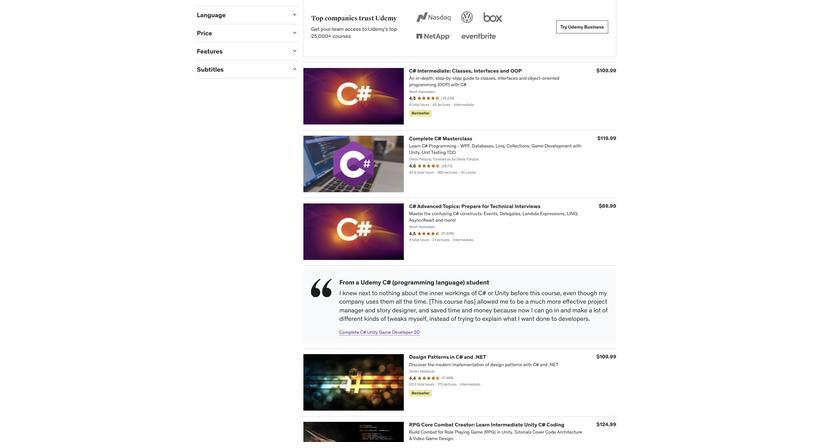 Task type: vqa. For each thing, say whether or not it's contained in the screenshot.
rightmost 4.6
no



Task type: locate. For each thing, give the bounding box(es) containing it.
unity left game on the left bottom of page
[[367, 330, 378, 336]]

in right go
[[554, 307, 559, 315]]

udemy right "try" on the top right of page
[[568, 24, 584, 30]]

udemy inside from a udemy c# (programming language) student i knew next to nothing about the inner workings of c# or unity before this course, even though my company uses them all the time. [this course has] allowed me to be a much more effective project manager and story designer, and saved time and money because now i can go in and make a lot of different kinds of tweaks myself, instead of trying to explain what i want done to developers.
[[361, 279, 381, 287]]

1 vertical spatial small image
[[291, 48, 298, 54]]

manager
[[340, 307, 364, 315]]

price button
[[197, 29, 286, 37]]

c# left intermediate:
[[409, 68, 416, 74]]

2 vertical spatial a
[[589, 307, 593, 315]]

them
[[380, 298, 395, 306]]

c# advanced topics: prepare for technical interviews
[[409, 203, 541, 210]]

1 vertical spatial in
[[450, 354, 455, 361]]

0 vertical spatial small image
[[291, 11, 298, 18]]

to inside top companies trust udemy get your team access to udemy's top 25,000+ courses
[[362, 26, 367, 32]]

the up time.
[[419, 290, 428, 297]]

$109.99
[[597, 67, 617, 74], [597, 354, 617, 361]]

for
[[482, 203, 489, 210]]

c# left coding
[[539, 422, 546, 429]]

can
[[535, 307, 544, 315]]

masterclass
[[443, 135, 473, 142]]

1 vertical spatial unity
[[367, 330, 378, 336]]

your
[[321, 26, 331, 32]]

of down story
[[381, 315, 386, 323]]

1 horizontal spatial complete
[[409, 135, 433, 142]]

c#
[[409, 68, 416, 74], [435, 135, 442, 142], [409, 203, 416, 210], [383, 279, 391, 287], [478, 290, 487, 297], [360, 330, 366, 336], [456, 354, 463, 361], [539, 422, 546, 429]]

udemy up next
[[361, 279, 381, 287]]

0 vertical spatial the
[[419, 290, 428, 297]]

time
[[448, 307, 461, 315]]

courses
[[333, 33, 351, 39]]

explain
[[482, 315, 502, 323]]

0 vertical spatial unity
[[495, 290, 509, 297]]

small image for price
[[291, 30, 298, 36]]

to down trust
[[362, 26, 367, 32]]

subtitles button
[[197, 65, 286, 73]]

c# left the .net
[[456, 354, 463, 361]]

2 vertical spatial i
[[518, 315, 520, 323]]

a right "be"
[[526, 298, 529, 306]]

the down about
[[404, 298, 413, 306]]

1 small image from the top
[[291, 30, 298, 36]]

2 small image from the top
[[291, 66, 298, 72]]

1 horizontal spatial a
[[526, 298, 529, 306]]

want
[[522, 315, 535, 323]]

project
[[588, 298, 608, 306]]

my
[[599, 290, 607, 297]]

udemy inside top companies trust udemy get your team access to udemy's top 25,000+ courses
[[375, 14, 397, 22]]

course,
[[542, 290, 562, 297]]

1 vertical spatial the
[[404, 298, 413, 306]]

to up "uses" at the left bottom of page
[[372, 290, 378, 297]]

make
[[573, 307, 588, 315]]

coding
[[547, 422, 565, 429]]

of up has]
[[472, 290, 477, 297]]

$89.99
[[599, 203, 617, 209]]

a right from
[[356, 279, 359, 287]]

i left can
[[531, 307, 533, 315]]

1 vertical spatial $109.99
[[597, 354, 617, 361]]

now
[[519, 307, 530, 315]]

and
[[500, 68, 510, 74], [365, 307, 376, 315], [419, 307, 429, 315], [462, 307, 472, 315], [561, 307, 571, 315], [464, 354, 474, 361]]

i left want
[[518, 315, 520, 323]]

0 vertical spatial complete
[[409, 135, 433, 142]]

c# advanced topics: prepare for technical interviews link
[[409, 203, 541, 210]]

get
[[311, 26, 320, 32]]

1 vertical spatial i
[[531, 307, 533, 315]]

the
[[419, 290, 428, 297], [404, 298, 413, 306]]

1 horizontal spatial unity
[[495, 290, 509, 297]]

$124.99
[[597, 422, 617, 428]]

volkswagen image
[[460, 10, 475, 24]]

and left oop at top
[[500, 68, 510, 74]]

game
[[379, 330, 391, 336]]

nothing
[[379, 290, 400, 297]]

classes,
[[452, 68, 473, 74]]

subtitles
[[197, 65, 224, 73]]

1 vertical spatial small image
[[291, 66, 298, 72]]

small image for language
[[291, 11, 298, 18]]

a
[[356, 279, 359, 287], [526, 298, 529, 306], [589, 307, 593, 315]]

access
[[345, 26, 361, 32]]

c# down kinds
[[360, 330, 366, 336]]

trying
[[458, 315, 474, 323]]

money
[[474, 307, 492, 315]]

c# left advanced
[[409, 203, 416, 210]]

1 $109.99 from the top
[[597, 67, 617, 74]]

go
[[546, 307, 553, 315]]

even
[[563, 290, 577, 297]]

0 horizontal spatial a
[[356, 279, 359, 287]]

interfaces
[[474, 68, 499, 74]]

2 vertical spatial udemy
[[361, 279, 381, 287]]

in right patterns
[[450, 354, 455, 361]]

box image
[[482, 10, 504, 24]]

unity up the "me"
[[495, 290, 509, 297]]

course
[[444, 298, 463, 306]]

of
[[472, 290, 477, 297], [603, 307, 608, 315], [381, 315, 386, 323], [451, 315, 457, 323]]

small image
[[291, 30, 298, 36], [291, 48, 298, 54]]

2 horizontal spatial unity
[[525, 422, 538, 429]]

c# left masterclass
[[435, 135, 442, 142]]

next
[[359, 290, 371, 297]]

0 horizontal spatial in
[[450, 354, 455, 361]]

i
[[340, 290, 341, 297], [531, 307, 533, 315], [518, 315, 520, 323]]

2 vertical spatial unity
[[525, 422, 538, 429]]

saved
[[431, 307, 447, 315]]

2 horizontal spatial a
[[589, 307, 593, 315]]

what
[[503, 315, 517, 323]]

complete for complete c# unity game developer 2d
[[340, 330, 359, 336]]

from a udemy c# (programming language) student i knew next to nothing about the inner workings of c# or unity before this course, even though my company uses them all the time. [this course has] allowed me to be a much more effective project manager and story designer, and saved time and money because now i can go in and make a lot of different kinds of tweaks myself, instead of trying to explain what i want done to developers.
[[340, 279, 608, 323]]

complete
[[409, 135, 433, 142], [340, 330, 359, 336]]

0 vertical spatial $109.99
[[597, 67, 617, 74]]

rpg core combat creator: learn intermediate unity c# coding link
[[409, 422, 565, 429]]

25,000+
[[311, 33, 332, 39]]

small image
[[291, 11, 298, 18], [291, 66, 298, 72]]

1 vertical spatial a
[[526, 298, 529, 306]]

0 vertical spatial udemy
[[375, 14, 397, 22]]

1 horizontal spatial in
[[554, 307, 559, 315]]

i left knew
[[340, 290, 341, 297]]

intermediate:
[[418, 68, 451, 74]]

complete c# masterclass
[[409, 135, 473, 142]]

0 horizontal spatial complete
[[340, 330, 359, 336]]

all
[[396, 298, 402, 306]]

rpg
[[409, 422, 420, 429]]

0 horizontal spatial i
[[340, 290, 341, 297]]

unity inside from a udemy c# (programming language) student i knew next to nothing about the inner workings of c# or unity before this course, even though my company uses them all the time. [this course has] allowed me to be a much more effective project manager and story designer, and saved time and money because now i can go in and make a lot of different kinds of tweaks myself, instead of trying to explain what i want done to developers.
[[495, 290, 509, 297]]

c# intermediate: classes, interfaces and oop
[[409, 68, 522, 74]]

and up kinds
[[365, 307, 376, 315]]

nasdaq image
[[415, 10, 453, 24]]

unity
[[495, 290, 509, 297], [367, 330, 378, 336], [525, 422, 538, 429]]

to down go
[[552, 315, 557, 323]]

developer
[[392, 330, 413, 336]]

unity right intermediate
[[525, 422, 538, 429]]

price
[[197, 29, 212, 37]]

2 $109.99 from the top
[[597, 354, 617, 361]]

features
[[197, 47, 223, 55]]

me
[[500, 298, 509, 306]]

2 small image from the top
[[291, 48, 298, 54]]

core
[[421, 422, 433, 429]]

a left lot
[[589, 307, 593, 315]]

interviews
[[515, 203, 541, 210]]

1 vertical spatial complete
[[340, 330, 359, 336]]

rpg core combat creator: learn intermediate unity c# coding
[[409, 422, 565, 429]]

0 vertical spatial small image
[[291, 30, 298, 36]]

to left "be"
[[510, 298, 516, 306]]

design patterns in c# and .net link
[[409, 354, 486, 361]]

0 horizontal spatial the
[[404, 298, 413, 306]]

c# up nothing
[[383, 279, 391, 287]]

try udemy business link
[[557, 21, 608, 34]]

from
[[340, 279, 355, 287]]

2 horizontal spatial i
[[531, 307, 533, 315]]

1 vertical spatial udemy
[[568, 24, 584, 30]]

time.
[[414, 298, 428, 306]]

1 small image from the top
[[291, 11, 298, 18]]

udemy up top
[[375, 14, 397, 22]]

0 vertical spatial in
[[554, 307, 559, 315]]



Task type: describe. For each thing, give the bounding box(es) containing it.
combat
[[434, 422, 454, 429]]

trust
[[359, 14, 374, 22]]

before
[[511, 290, 529, 297]]

because
[[494, 307, 517, 315]]

company
[[340, 298, 365, 306]]

.net
[[475, 354, 486, 361]]

netapp image
[[415, 30, 453, 44]]

to down money
[[475, 315, 481, 323]]

patterns
[[428, 354, 449, 361]]

design
[[409, 354, 427, 361]]

story
[[377, 307, 391, 315]]

0 horizontal spatial unity
[[367, 330, 378, 336]]

small image for subtitles
[[291, 66, 298, 72]]

lot
[[594, 307, 601, 315]]

1 horizontal spatial i
[[518, 315, 520, 323]]

this
[[530, 290, 540, 297]]

allowed
[[478, 298, 499, 306]]

topics:
[[443, 203, 461, 210]]

(programming
[[392, 279, 435, 287]]

advanced
[[417, 203, 442, 210]]

$119.99
[[598, 135, 617, 142]]

team
[[332, 26, 344, 32]]

oop
[[511, 68, 522, 74]]

has]
[[464, 298, 476, 306]]

1 horizontal spatial the
[[419, 290, 428, 297]]

features button
[[197, 47, 286, 55]]

top
[[311, 14, 324, 22]]

complete c# unity game developer 2d link
[[340, 330, 420, 336]]

technical
[[490, 203, 514, 210]]

different
[[340, 315, 363, 323]]

though
[[578, 290, 598, 297]]

language)
[[436, 279, 465, 287]]

uses
[[366, 298, 379, 306]]

learn
[[476, 422, 490, 429]]

2d
[[414, 330, 420, 336]]

prepare
[[462, 203, 481, 210]]

developers.
[[559, 315, 591, 323]]

knew
[[343, 290, 357, 297]]

about
[[402, 290, 418, 297]]

c# left or
[[478, 290, 487, 297]]

0 vertical spatial a
[[356, 279, 359, 287]]

try udemy business
[[561, 24, 604, 30]]

and down time.
[[419, 307, 429, 315]]

creator:
[[455, 422, 475, 429]]

student
[[467, 279, 490, 287]]

intermediate
[[491, 422, 523, 429]]

companies
[[325, 14, 358, 22]]

done
[[536, 315, 550, 323]]

eventbrite image
[[460, 30, 498, 44]]

business
[[585, 24, 604, 30]]

udemy's
[[368, 26, 388, 32]]

top
[[389, 26, 397, 32]]

complete for complete c# masterclass
[[409, 135, 433, 142]]

language button
[[197, 11, 286, 19]]

designer,
[[392, 307, 418, 315]]

$109.99 for design patterns in c# and .net
[[597, 354, 617, 361]]

be
[[517, 298, 524, 306]]

myself,
[[409, 315, 428, 323]]

0 vertical spatial i
[[340, 290, 341, 297]]

design patterns in c# and .net
[[409, 354, 486, 361]]

try
[[561, 24, 567, 30]]

language
[[197, 11, 226, 19]]

and up trying
[[462, 307, 472, 315]]

inner
[[430, 290, 444, 297]]

in inside from a udemy c# (programming language) student i knew next to nothing about the inner workings of c# or unity before this course, even though my company uses them all the time. [this course has] allowed me to be a much more effective project manager and story designer, and saved time and money because now i can go in and make a lot of different kinds of tweaks myself, instead of trying to explain what i want done to developers.
[[554, 307, 559, 315]]

workings
[[445, 290, 470, 297]]

$109.99 for c# intermediate: classes, interfaces and oop
[[597, 67, 617, 74]]

of right lot
[[603, 307, 608, 315]]

[this
[[429, 298, 443, 306]]

kinds
[[364, 315, 379, 323]]

instead
[[429, 315, 450, 323]]

more
[[547, 298, 561, 306]]

c# intermediate: classes, interfaces and oop link
[[409, 68, 522, 74]]

effective
[[563, 298, 587, 306]]

and up the developers.
[[561, 307, 571, 315]]

and left the .net
[[464, 354, 474, 361]]

small image for features
[[291, 48, 298, 54]]

or
[[488, 290, 494, 297]]

of down the time
[[451, 315, 457, 323]]

complete c# unity game developer 2d
[[340, 330, 420, 336]]



